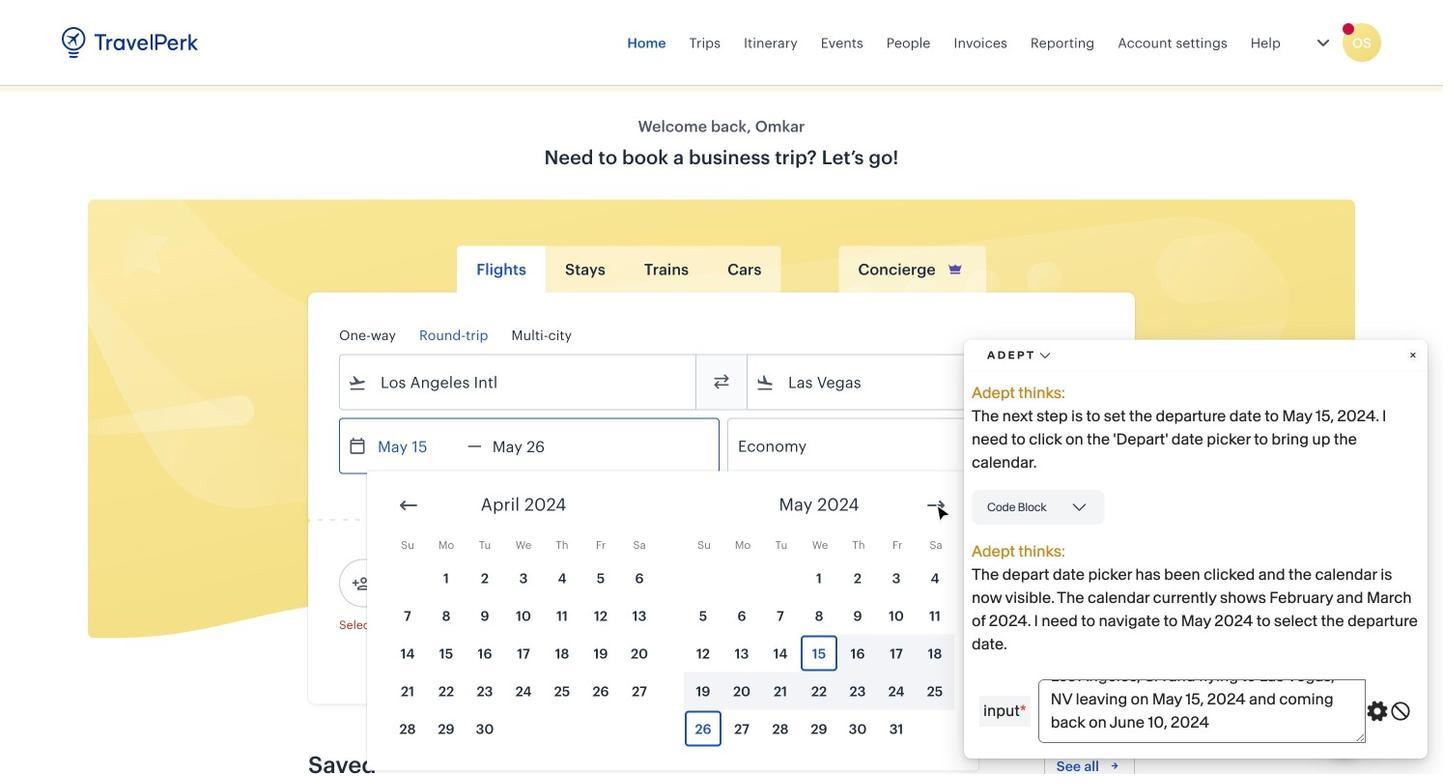 Task type: vqa. For each thing, say whether or not it's contained in the screenshot.
Add traveler search field
no



Task type: locate. For each thing, give the bounding box(es) containing it.
Depart text field
[[367, 419, 468, 473]]

move backward to switch to the previous month. image
[[397, 494, 420, 517]]

Add first traveler search field
[[371, 568, 572, 599]]



Task type: describe. For each thing, give the bounding box(es) containing it.
calendar application
[[367, 471, 1444, 774]]

move forward to switch to the next month. image
[[925, 494, 948, 517]]

From search field
[[367, 367, 671, 398]]

To search field
[[775, 367, 1079, 398]]

Return text field
[[482, 419, 583, 473]]



